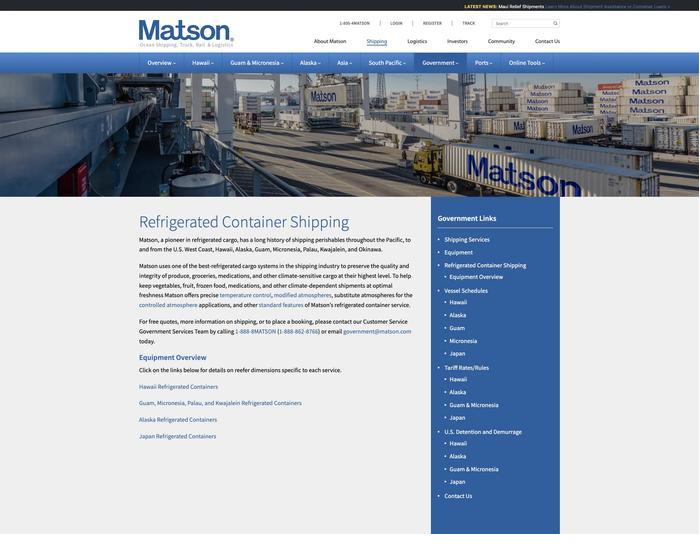 Task type: describe. For each thing, give the bounding box(es) containing it.
matson,
[[139, 236, 160, 244]]

0 vertical spatial or
[[624, 4, 628, 9]]

click
[[139, 367, 152, 374]]

perishables
[[316, 236, 345, 244]]

on inside for free quotes, more information on shipping, or to place a booking, please contact our customer service government services team by calling
[[227, 318, 233, 326]]

by
[[210, 328, 216, 336]]

1 horizontal spatial a
[[250, 236, 253, 244]]

0 horizontal spatial container
[[222, 212, 287, 232]]

shipping,
[[234, 318, 258, 326]]

community
[[489, 39, 516, 45]]

links
[[480, 214, 497, 223]]

latest news: maui relief shipments learn more about shipment assistance or container loans >
[[461, 4, 667, 9]]

links
[[170, 367, 182, 374]]

2 horizontal spatial container
[[629, 4, 649, 9]]

the inside "temperature control , modified atmospheres , substitute atmospheres for the controlled atmosphere applications, and other standard features of matson's refrigerated container service."
[[405, 292, 413, 300]]

0 vertical spatial equipment
[[445, 249, 473, 257]]

matson uses one of the best-refrigerated cargo systems in the shipping industry to preserve the quality and integrity of produce, groceries, medications, and other climate-sensitive cargo at their highest level. to help keep vegetables, fruit, frozen food, medications, and other climate-dependent shipments at optimal freshness matson offers precise
[[139, 262, 412, 300]]

loans
[[651, 4, 663, 9]]

pacific,
[[387, 236, 405, 244]]

1 vertical spatial other
[[274, 282, 287, 290]]

government for government links
[[438, 214, 478, 223]]

and down systems
[[253, 272, 262, 280]]

temperature
[[220, 292, 252, 300]]

detention
[[456, 429, 482, 436]]

frozen
[[197, 282, 213, 290]]

blue matson logo with ocean, shipping, truck, rail and logistics written beneath it. image
[[139, 20, 234, 48]]

online tools
[[510, 59, 542, 67]]

hawaii refrigerated containers
[[139, 383, 218, 391]]

equipment overview inside the 'government links' section
[[450, 273, 504, 281]]

service
[[390, 318, 408, 326]]

the right systems
[[286, 262, 294, 270]]

shipping services
[[445, 236, 490, 244]]

on right click
[[153, 367, 160, 374]]

1 vertical spatial climate-
[[289, 282, 310, 290]]

1-888-8matson link
[[236, 328, 276, 336]]

government links section
[[423, 197, 569, 535]]

1 vertical spatial for
[[201, 367, 208, 374]]

0 horizontal spatial at
[[339, 272, 344, 280]]

details
[[209, 367, 226, 374]]

offers
[[185, 292, 199, 300]]

vessel schedules
[[445, 287, 488, 295]]

specific
[[282, 367, 301, 374]]

japan refrigerated containers
[[139, 433, 217, 441]]

refrigerated inside the 'matson, a pioneer in refrigerated cargo, has a long history of shipping perishables throughout the pacific, to and from the u.s. west coast, hawaii, alaska, guam, micronesia, palau, kwajalein, and okinawa.'
[[192, 236, 222, 244]]

has
[[240, 236, 249, 244]]

0 vertical spatial &
[[247, 59, 251, 67]]

2 vertical spatial equipment
[[139, 353, 175, 363]]

1 horizontal spatial overview
[[176, 353, 207, 363]]

more
[[180, 318, 194, 326]]

alaska for the guam & micronesia link corresponding to u.s.
[[450, 453, 467, 461]]

help
[[400, 272, 412, 280]]

refrigerated up pioneer
[[139, 212, 219, 232]]

0 horizontal spatial contact us link
[[445, 493, 473, 501]]

fruit,
[[183, 282, 195, 290]]

2 vertical spatial matson
[[165, 292, 183, 300]]

throughout
[[346, 236, 376, 244]]

for
[[139, 318, 148, 326]]

optimal
[[373, 282, 393, 290]]

1-888-862-8766 link
[[279, 328, 319, 336]]

substitute
[[335, 292, 360, 300]]

register link
[[413, 20, 453, 26]]

asia
[[338, 59, 348, 67]]

of right one at the left of the page
[[183, 262, 188, 270]]

us inside the 'government links' section
[[466, 493, 473, 501]]

1 vertical spatial guam,
[[139, 400, 156, 408]]

government links
[[438, 214, 497, 223]]

ports link
[[476, 59, 493, 67]]

matson, a pioneer in refrigerated cargo, has a long history of shipping perishables throughout the pacific, to and from the u.s. west coast, hawaii, alaska, guam, micronesia, palau, kwajalein, and okinawa.
[[139, 236, 411, 254]]

learn more about shipment assistance or container loans > link
[[542, 4, 667, 9]]

south pacific link
[[369, 59, 406, 67]]

0 vertical spatial other
[[264, 272, 277, 280]]

online tools link
[[510, 59, 546, 67]]

preserve
[[348, 262, 370, 270]]

0 vertical spatial climate-
[[279, 272, 300, 280]]

1 vertical spatial equipment
[[450, 273, 478, 281]]

shipping link
[[357, 36, 398, 50]]

shipping for sensitive
[[295, 262, 318, 270]]

overview link
[[148, 59, 176, 67]]

of down uses
[[162, 272, 167, 280]]

2 , from the left
[[332, 292, 333, 300]]

community link
[[479, 36, 526, 50]]

micronesia link
[[450, 337, 478, 345]]

hawaii link for 'guam' link
[[450, 299, 468, 307]]

guam & micronesia for tariff
[[450, 401, 499, 409]]

0 horizontal spatial service.
[[323, 367, 342, 374]]

4matson
[[352, 20, 370, 26]]

long
[[255, 236, 266, 244]]

or inside the 1-888-8matson ( 1-888-862-8766 ) or email government@matson.com today.
[[322, 328, 327, 336]]

and inside the 'government links' section
[[483, 429, 493, 436]]

asia link
[[338, 59, 353, 67]]

coast,
[[198, 246, 214, 254]]

0 vertical spatial guam & micronesia link
[[231, 59, 284, 67]]

controlled atmosphere link
[[139, 301, 198, 309]]

containers for hawaii refrigerated containers
[[191, 383, 218, 391]]

government@matson.com
[[344, 328, 412, 336]]

the up highest on the right of the page
[[371, 262, 380, 270]]

the up okinawa.
[[377, 236, 385, 244]]

alaska link for hawaii link corresponding to tariff the guam & micronesia link
[[450, 389, 467, 396]]

the left links
[[161, 367, 169, 374]]

guam, micronesia, palau, and kwajalein refrigerated containers
[[139, 400, 302, 408]]

(
[[278, 328, 279, 336]]

refrigerated inside the 'government links' section
[[445, 262, 476, 269]]

services inside for free quotes, more information on shipping, or to place a booking, please contact our customer service government services team by calling
[[172, 328, 194, 336]]

demurrage
[[494, 429, 522, 436]]

hawaii refrigerated containers link
[[139, 383, 218, 391]]

1 horizontal spatial about
[[566, 4, 579, 9]]

refrigerated inside "temperature control , modified atmospheres , substitute atmospheres for the controlled atmosphere applications, and other standard features of matson's refrigerated container service."
[[335, 301, 365, 309]]

shipping for micronesia,
[[292, 236, 314, 244]]

1 horizontal spatial contact us link
[[526, 36, 561, 50]]

news:
[[479, 4, 494, 9]]

government inside for free quotes, more information on shipping, or to place a booking, please contact our customer service government services team by calling
[[139, 328, 171, 336]]

hawaii link for tariff the guam & micronesia link
[[450, 376, 468, 384]]

dependent
[[310, 282, 338, 290]]

logistics
[[408, 39, 428, 45]]

pacific
[[386, 59, 402, 67]]

in inside the 'matson, a pioneer in refrigerated cargo, has a long history of shipping perishables throughout the pacific, to and from the u.s. west coast, hawaii, alaska, guam, micronesia, palau, kwajalein, and okinawa.'
[[186, 236, 191, 244]]

1 vertical spatial medications,
[[228, 282, 261, 290]]

sensitive
[[300, 272, 322, 280]]

vegetables,
[[153, 282, 182, 290]]

food,
[[214, 282, 227, 290]]

alaska,
[[236, 246, 254, 254]]

quality
[[381, 262, 399, 270]]

register
[[424, 20, 442, 26]]

refrigerated right kwajalein
[[242, 400, 273, 408]]

vessel schedules link
[[445, 287, 488, 295]]

container inside the 'government links' section
[[478, 262, 503, 269]]

to inside matson uses one of the best-refrigerated cargo systems in the shipping industry to preserve the quality and integrity of produce, groceries, medications, and other climate-sensitive cargo at their highest level. to help keep vegetables, fruit, frozen food, medications, and other climate-dependent shipments at optimal freshness matson offers precise
[[341, 262, 347, 270]]

about matson
[[314, 39, 347, 45]]

to left each
[[303, 367, 308, 374]]

hawaii down click
[[139, 383, 157, 391]]

latest
[[461, 4, 478, 9]]

0 vertical spatial cargo
[[243, 262, 257, 270]]

keep
[[139, 282, 152, 290]]

1 japan link from the top
[[450, 350, 466, 358]]

0 horizontal spatial a
[[161, 236, 164, 244]]

alaska link for hawaii link associated with 'guam' link
[[450, 312, 467, 319]]

shipment
[[580, 4, 599, 9]]

us inside the top menu navigation
[[555, 39, 561, 45]]

0 vertical spatial refrigerated container shipping
[[139, 212, 349, 232]]

login link
[[380, 20, 413, 26]]

uses
[[159, 262, 171, 270]]

0 horizontal spatial micronesia,
[[157, 400, 186, 408]]

contact us inside the 'government links' section
[[445, 493, 473, 501]]

controlled
[[139, 301, 166, 309]]

palau, inside the 'matson, a pioneer in refrigerated cargo, has a long history of shipping perishables throughout the pacific, to and from the u.s. west coast, hawaii, alaska, guam, micronesia, palau, kwajalein, and okinawa.'
[[303, 246, 319, 254]]

0 vertical spatial overview
[[148, 59, 172, 67]]

& for tariff
[[467, 401, 470, 409]]

1 horizontal spatial 1-
[[279, 328, 284, 336]]

standard
[[259, 301, 282, 309]]

for inside "temperature control , modified atmospheres , substitute atmospheres for the controlled atmosphere applications, and other standard features of matson's refrigerated container service."
[[396, 292, 403, 300]]

1 atmospheres from the left
[[298, 292, 332, 300]]

free
[[149, 318, 159, 326]]

1 vertical spatial matson
[[139, 262, 158, 270]]

reefer
[[235, 367, 250, 374]]

dimensions
[[251, 367, 281, 374]]

1 vertical spatial equipment overview
[[139, 353, 207, 363]]

tariff rates/rules
[[445, 364, 490, 372]]

applications,
[[199, 301, 232, 309]]

guam & micronesia for u.s.
[[450, 466, 499, 474]]



Task type: locate. For each thing, give the bounding box(es) containing it.
and left kwajalein
[[205, 400, 215, 408]]

micronesia
[[252, 59, 280, 67], [450, 337, 478, 345], [472, 401, 499, 409], [472, 466, 499, 474]]

matson inside the top menu navigation
[[330, 39, 347, 45]]

2 vertical spatial or
[[322, 328, 327, 336]]

u.s. left detention
[[445, 429, 455, 436]]

place
[[272, 318, 286, 326]]

japan link for detention
[[450, 479, 466, 486]]

container up 'long'
[[222, 212, 287, 232]]

equipment down shipping services
[[445, 249, 473, 257]]

alaska refrigerated containers link
[[139, 416, 217, 424]]

0 vertical spatial u.s.
[[173, 246, 184, 254]]

equipment overview link
[[450, 273, 504, 281]]

containers down guam, micronesia, palau, and kwajalein refrigerated containers link
[[190, 416, 217, 424]]

hawaii link down blue matson logo with ocean, shipping, truck, rail and logistics written beneath it. in the top left of the page
[[193, 59, 214, 67]]

micronesia,
[[273, 246, 302, 254], [157, 400, 186, 408]]

1 horizontal spatial matson
[[165, 292, 183, 300]]

0 vertical spatial for
[[396, 292, 403, 300]]

2 horizontal spatial overview
[[480, 273, 504, 281]]

equipment up "vessel schedules"
[[450, 273, 478, 281]]

to
[[393, 272, 399, 280]]

logistics link
[[398, 36, 438, 50]]

ports
[[476, 59, 489, 67]]

matson's
[[311, 301, 334, 309]]

micronesia, down history
[[273, 246, 302, 254]]

overview inside the 'government links' section
[[480, 273, 504, 281]]

cargo down alaska,
[[243, 262, 257, 270]]

government inside section
[[438, 214, 478, 223]]

0 horizontal spatial contact us
[[445, 493, 473, 501]]

service.
[[392, 301, 411, 309], [323, 367, 342, 374]]

cranes load and offload matson containers from the containership at the terminal. image
[[0, 63, 700, 197]]

of down modified atmospheres link
[[305, 301, 310, 309]]

containers down below
[[191, 383, 218, 391]]

kwajalein
[[216, 400, 241, 408]]

other down temperature control link
[[244, 301, 258, 309]]

of inside "temperature control , modified atmospheres , substitute atmospheres for the controlled atmosphere applications, and other standard features of matson's refrigerated container service."
[[305, 301, 310, 309]]

refrigerated down equipment link
[[445, 262, 476, 269]]

1 vertical spatial services
[[172, 328, 194, 336]]

integrity
[[139, 272, 161, 280]]

0 horizontal spatial 1-
[[236, 328, 241, 336]]

japan link
[[450, 350, 466, 358], [450, 414, 466, 422], [450, 479, 466, 486]]

palau,
[[303, 246, 319, 254], [188, 400, 203, 408]]

1- down place
[[279, 328, 284, 336]]

containers down alaska refrigerated containers link
[[189, 433, 217, 441]]

services down more
[[172, 328, 194, 336]]

1 horizontal spatial services
[[469, 236, 490, 244]]

atmosphere
[[167, 301, 198, 309]]

0 vertical spatial matson
[[330, 39, 347, 45]]

track link
[[453, 20, 476, 26]]

to inside for free quotes, more information on shipping, or to place a booking, please contact our customer service government services team by calling
[[266, 318, 271, 326]]

of right history
[[286, 236, 291, 244]]

1 horizontal spatial at
[[367, 282, 372, 290]]

containers for japan refrigerated containers
[[189, 433, 217, 441]]

888-
[[241, 328, 252, 336], [284, 328, 295, 336]]

u.s.
[[173, 246, 184, 254], [445, 429, 455, 436]]

atmospheres up container
[[362, 292, 395, 300]]

, down 'dependent' at the left of the page
[[332, 292, 333, 300]]

0 vertical spatial in
[[186, 236, 191, 244]]

0 horizontal spatial overview
[[148, 59, 172, 67]]

1 vertical spatial refrigerated
[[211, 262, 241, 270]]

relief
[[506, 4, 517, 9]]

okinawa.
[[359, 246, 383, 254]]

us
[[555, 39, 561, 45], [466, 493, 473, 501]]

0 vertical spatial refrigerated
[[192, 236, 222, 244]]

1 vertical spatial u.s.
[[445, 429, 455, 436]]

the left best-
[[189, 262, 198, 270]]

1- for 800-
[[340, 20, 344, 26]]

equipment overview up schedules
[[450, 273, 504, 281]]

best-
[[199, 262, 211, 270]]

0 vertical spatial palau,
[[303, 246, 319, 254]]

Search search field
[[493, 19, 561, 28]]

1 vertical spatial or
[[259, 318, 265, 326]]

about inside the top menu navigation
[[314, 39, 329, 45]]

matson down the 800-
[[330, 39, 347, 45]]

hawaii link down tariff
[[450, 376, 468, 384]]

guam & micronesia link
[[231, 59, 284, 67], [450, 401, 499, 409], [450, 466, 499, 474]]

guam
[[231, 59, 246, 67], [450, 324, 465, 332], [450, 401, 465, 409], [450, 466, 465, 474]]

medications, up food,
[[218, 272, 251, 280]]

of
[[286, 236, 291, 244], [183, 262, 188, 270], [162, 272, 167, 280], [305, 301, 310, 309]]

2 vertical spatial guam & micronesia link
[[450, 466, 499, 474]]

contact inside the top menu navigation
[[536, 39, 554, 45]]

0 horizontal spatial ,
[[272, 292, 273, 300]]

1- left 4matson
[[340, 20, 344, 26]]

1 horizontal spatial micronesia,
[[273, 246, 302, 254]]

2 vertical spatial refrigerated
[[335, 301, 365, 309]]

alaska link for hawaii link related to the guam & micronesia link corresponding to u.s.
[[450, 453, 467, 461]]

micronesia, inside the 'matson, a pioneer in refrigerated cargo, has a long history of shipping perishables throughout the pacific, to and from the u.s. west coast, hawaii, alaska, guam, micronesia, palau, kwajalein, and okinawa.'
[[273, 246, 302, 254]]

modified atmospheres link
[[274, 292, 332, 300]]

the down help
[[405, 292, 413, 300]]

refrigerated inside matson uses one of the best-refrigerated cargo systems in the shipping industry to preserve the quality and integrity of produce, groceries, medications, and other climate-sensitive cargo at their highest level. to help keep vegetables, fruit, frozen food, medications, and other climate-dependent shipments at optimal freshness matson offers precise
[[211, 262, 241, 270]]

a up from
[[161, 236, 164, 244]]

for free quotes, more information on shipping, or to place a booking, please contact our customer service government services team by calling
[[139, 318, 408, 336]]

their
[[345, 272, 357, 280]]

1 horizontal spatial equipment overview
[[450, 273, 504, 281]]

1 vertical spatial contact us
[[445, 493, 473, 501]]

&
[[247, 59, 251, 67], [467, 401, 470, 409], [467, 466, 470, 474]]

government down the top menu navigation
[[423, 59, 455, 67]]

or up 8matson
[[259, 318, 265, 326]]

from
[[150, 246, 163, 254]]

1 horizontal spatial palau,
[[303, 246, 319, 254]]

refrigerated container shipping up equipment overview link
[[445, 262, 527, 269]]

medications,
[[218, 272, 251, 280], [228, 282, 261, 290]]

in inside matson uses one of the best-refrigerated cargo systems in the shipping industry to preserve the quality and integrity of produce, groceries, medications, and other climate-sensitive cargo at their highest level. to help keep vegetables, fruit, frozen food, medications, and other climate-dependent shipments at optimal freshness matson offers precise
[[280, 262, 285, 270]]

1 vertical spatial guam & micronesia link
[[450, 401, 499, 409]]

1 vertical spatial service.
[[323, 367, 342, 374]]

assistance
[[600, 4, 623, 9]]

standard features link
[[259, 301, 304, 309]]

0 horizontal spatial contact
[[445, 493, 465, 501]]

refrigerated down hawaii,
[[211, 262, 241, 270]]

862-
[[295, 328, 306, 336]]

alaska for tariff the guam & micronesia link
[[450, 389, 467, 396]]

1 horizontal spatial refrigerated container shipping
[[445, 262, 527, 269]]

guam, inside the 'matson, a pioneer in refrigerated cargo, has a long history of shipping perishables throughout the pacific, to and from the u.s. west coast, hawaii, alaska, guam, micronesia, palau, kwajalein, and okinawa.'
[[255, 246, 272, 254]]

service. right each
[[323, 367, 342, 374]]

0 vertical spatial guam & micronesia
[[231, 59, 280, 67]]

a right has at the top left of page
[[250, 236, 253, 244]]

1 vertical spatial contact
[[445, 493, 465, 501]]

guam & micronesia link for tariff
[[450, 401, 499, 409]]

1 vertical spatial shipping
[[295, 262, 318, 270]]

palau, down perishables at top left
[[303, 246, 319, 254]]

0 horizontal spatial palau,
[[188, 400, 203, 408]]

refrigerated container shipping up has at the top left of page
[[139, 212, 349, 232]]

1-800-4matson
[[340, 20, 370, 26]]

and down temperature
[[233, 301, 243, 309]]

1 horizontal spatial for
[[396, 292, 403, 300]]

3 japan link from the top
[[450, 479, 466, 486]]

government link
[[423, 59, 459, 67]]

1 horizontal spatial contact us
[[536, 39, 561, 45]]

cargo
[[243, 262, 257, 270], [323, 272, 337, 280]]

contact us inside the top menu navigation
[[536, 39, 561, 45]]

to inside the 'matson, a pioneer in refrigerated cargo, has a long history of shipping perishables throughout the pacific, to and from the u.s. west coast, hawaii, alaska, guam, micronesia, palau, kwajalein, and okinawa.'
[[406, 236, 411, 244]]

shipping up sensitive
[[295, 262, 318, 270]]

cargo down industry
[[323, 272, 337, 280]]

0 horizontal spatial about
[[314, 39, 329, 45]]

0 vertical spatial government
[[423, 59, 455, 67]]

0 vertical spatial equipment overview
[[450, 273, 504, 281]]

0 horizontal spatial services
[[172, 328, 194, 336]]

2 888- from the left
[[284, 328, 295, 336]]

1-800-4matson link
[[340, 20, 380, 26]]

refrigerated container shipping inside the 'government links' section
[[445, 262, 527, 269]]

0 vertical spatial contact
[[536, 39, 554, 45]]

our
[[354, 318, 362, 326]]

control
[[253, 292, 272, 300]]

container left loans
[[629, 4, 649, 9]]

shipping
[[292, 236, 314, 244], [295, 262, 318, 270]]

1 horizontal spatial or
[[322, 328, 327, 336]]

for right below
[[201, 367, 208, 374]]

guam, down 'long'
[[255, 246, 272, 254]]

containers
[[191, 383, 218, 391], [274, 400, 302, 408], [190, 416, 217, 424], [189, 433, 217, 441]]

a inside for free quotes, more information on shipping, or to place a booking, please contact our customer service government services team by calling
[[287, 318, 290, 326]]

west
[[185, 246, 197, 254]]

level.
[[378, 272, 392, 280]]

hawaii down blue matson logo with ocean, shipping, truck, rail and logistics written beneath it. in the top left of the page
[[193, 59, 210, 67]]

government up shipping services
[[438, 214, 478, 223]]

1 horizontal spatial atmospheres
[[362, 292, 395, 300]]

services down links
[[469, 236, 490, 244]]

containers down specific at bottom
[[274, 400, 302, 408]]

freshness
[[139, 292, 164, 300]]

0 vertical spatial micronesia,
[[273, 246, 302, 254]]

investors link
[[438, 36, 479, 50]]

alaska for 'guam' link
[[450, 312, 467, 319]]

0 vertical spatial container
[[629, 4, 649, 9]]

& for u.s.
[[467, 466, 470, 474]]

shipping inside the 'matson, a pioneer in refrigerated cargo, has a long history of shipping perishables throughout the pacific, to and from the u.s. west coast, hawaii, alaska, guam, micronesia, palau, kwajalein, and okinawa.'
[[292, 236, 314, 244]]

service. up service
[[392, 301, 411, 309]]

or right assistance
[[624, 4, 628, 9]]

1 vertical spatial refrigerated container shipping
[[445, 262, 527, 269]]

micronesia, up alaska refrigerated containers link
[[157, 400, 186, 408]]

email
[[328, 328, 343, 336]]

matson up integrity
[[139, 262, 158, 270]]

guam, down click
[[139, 400, 156, 408]]

the right from
[[164, 246, 172, 254]]

shipments
[[519, 4, 540, 9]]

2 horizontal spatial or
[[624, 4, 628, 9]]

precise
[[200, 292, 219, 300]]

1 horizontal spatial in
[[280, 262, 285, 270]]

refrigerated down alaska refrigerated containers link
[[156, 433, 188, 441]]

888- right (
[[284, 328, 295, 336]]

atmospheres up matson's
[[298, 292, 332, 300]]

1 horizontal spatial guam,
[[255, 246, 272, 254]]

2 vertical spatial japan link
[[450, 479, 466, 486]]

learn
[[542, 4, 553, 9]]

and down matson,
[[139, 246, 149, 254]]

u.s. inside the 'government links' section
[[445, 429, 455, 436]]

hawaii
[[193, 59, 210, 67], [450, 299, 468, 307], [450, 376, 468, 384], [139, 383, 157, 391], [450, 440, 468, 448]]

hawaii down vessel at right bottom
[[450, 299, 468, 307]]

hawaii down tariff
[[450, 376, 468, 384]]

equipment overview up links
[[139, 353, 207, 363]]

history
[[267, 236, 285, 244]]

industry
[[319, 262, 340, 270]]

1 vertical spatial container
[[222, 212, 287, 232]]

shipping inside the top menu navigation
[[367, 39, 388, 45]]

equipment up click
[[139, 353, 175, 363]]

1 horizontal spatial contact
[[536, 39, 554, 45]]

container
[[629, 4, 649, 9], [222, 212, 287, 232], [478, 262, 503, 269]]

1 vertical spatial at
[[367, 282, 372, 290]]

1- for 888-
[[236, 328, 241, 336]]

2 vertical spatial overview
[[176, 353, 207, 363]]

palau, down hawaii refrigerated containers link on the left bottom
[[188, 400, 203, 408]]

1 vertical spatial micronesia,
[[157, 400, 186, 408]]

tariff
[[445, 364, 458, 372]]

u.s. down pioneer
[[173, 246, 184, 254]]

shipping inside matson uses one of the best-refrigerated cargo systems in the shipping industry to preserve the quality and integrity of produce, groceries, medications, and other climate-sensitive cargo at their highest level. to help keep vegetables, fruit, frozen food, medications, and other climate-dependent shipments at optimal freshness matson offers precise
[[295, 262, 318, 270]]

top menu navigation
[[314, 36, 561, 50]]

alaska refrigerated containers
[[139, 416, 217, 424]]

tools
[[528, 59, 542, 67]]

booking,
[[292, 318, 314, 326]]

temperature control , modified atmospheres , substitute atmospheres for the controlled atmosphere applications, and other standard features of matson's refrigerated container service.
[[139, 292, 413, 309]]

in right systems
[[280, 262, 285, 270]]

contact inside the 'government links' section
[[445, 493, 465, 501]]

and up help
[[400, 262, 410, 270]]

highest
[[358, 272, 377, 280]]

at left their
[[339, 272, 344, 280]]

hawaii down detention
[[450, 440, 468, 448]]

None search field
[[493, 19, 561, 28]]

2 horizontal spatial a
[[287, 318, 290, 326]]

contact
[[536, 39, 554, 45], [445, 493, 465, 501]]

in up west on the top of page
[[186, 236, 191, 244]]

hawaii link
[[193, 59, 214, 67], [450, 299, 468, 307], [450, 376, 468, 384], [450, 440, 468, 448]]

other up modified in the bottom left of the page
[[274, 282, 287, 290]]

services inside the 'government links' section
[[469, 236, 490, 244]]

or inside for free quotes, more information on shipping, or to place a booking, please contact our customer service government services team by calling
[[259, 318, 265, 326]]

shipments
[[339, 282, 366, 290]]

0 horizontal spatial atmospheres
[[298, 292, 332, 300]]

1 vertical spatial &
[[467, 401, 470, 409]]

japan link for rates/rules
[[450, 414, 466, 422]]

1 888- from the left
[[241, 328, 252, 336]]

to up their
[[341, 262, 347, 270]]

0 vertical spatial medications,
[[218, 272, 251, 280]]

0 horizontal spatial cargo
[[243, 262, 257, 270]]

service. inside "temperature control , modified atmospheres , substitute atmospheres for the controlled atmosphere applications, and other standard features of matson's refrigerated container service."
[[392, 301, 411, 309]]

888- down shipping,
[[241, 328, 252, 336]]

2 vertical spatial &
[[467, 466, 470, 474]]

other inside "temperature control , modified atmospheres , substitute atmospheres for the controlled atmosphere applications, and other standard features of matson's refrigerated container service."
[[244, 301, 258, 309]]

1 horizontal spatial ,
[[332, 292, 333, 300]]

refrigerated container shipping link
[[445, 262, 527, 269]]

and right detention
[[483, 429, 493, 436]]

2 japan link from the top
[[450, 414, 466, 422]]

0 horizontal spatial 888-
[[241, 328, 252, 336]]

cargo,
[[223, 236, 239, 244]]

on left the reefer
[[227, 367, 234, 374]]

to
[[406, 236, 411, 244], [341, 262, 347, 270], [266, 318, 271, 326], [303, 367, 308, 374]]

japan
[[450, 350, 466, 358], [450, 414, 466, 422], [139, 433, 155, 441], [450, 479, 466, 486]]

for down to
[[396, 292, 403, 300]]

matson up controlled atmosphere "link"
[[165, 292, 183, 300]]

2 horizontal spatial matson
[[330, 39, 347, 45]]

climate- up modified in the bottom left of the page
[[279, 272, 300, 280]]

refrigerated down links
[[158, 383, 189, 391]]

government down free
[[139, 328, 171, 336]]

and down throughout in the top of the page
[[348, 246, 358, 254]]

alaska link down about matson
[[301, 59, 321, 67]]

equipment overview
[[450, 273, 504, 281], [139, 353, 207, 363]]

2 atmospheres from the left
[[362, 292, 395, 300]]

containers for alaska refrigerated containers
[[190, 416, 217, 424]]

u.s. inside the 'matson, a pioneer in refrigerated cargo, has a long history of shipping perishables throughout the pacific, to and from the u.s. west coast, hawaii, alaska, guam, micronesia, palau, kwajalein, and okinawa.'
[[173, 246, 184, 254]]

0 horizontal spatial for
[[201, 367, 208, 374]]

modified
[[274, 292, 297, 300]]

0 horizontal spatial matson
[[139, 262, 158, 270]]

1 , from the left
[[272, 292, 273, 300]]

0 vertical spatial contact us link
[[526, 36, 561, 50]]

guam & micronesia link for u.s.
[[450, 466, 499, 474]]

and inside "temperature control , modified atmospheres , substitute atmospheres for the controlled atmosphere applications, and other standard features of matson's refrigerated container service."
[[233, 301, 243, 309]]

below
[[184, 367, 199, 374]]

,
[[272, 292, 273, 300], [332, 292, 333, 300]]

1 vertical spatial contact us link
[[445, 493, 473, 501]]

of inside the 'matson, a pioneer in refrigerated cargo, has a long history of shipping perishables throughout the pacific, to and from the u.s. west coast, hawaii, alaska, guam, micronesia, palau, kwajalein, and okinawa.'
[[286, 236, 291, 244]]

shipping left perishables at top left
[[292, 236, 314, 244]]

0 horizontal spatial refrigerated container shipping
[[139, 212, 349, 232]]

0 vertical spatial shipping
[[292, 236, 314, 244]]

or right )
[[322, 328, 327, 336]]

1 vertical spatial about
[[314, 39, 329, 45]]

0 horizontal spatial u.s.
[[173, 246, 184, 254]]

1 vertical spatial palau,
[[188, 400, 203, 408]]

container up equipment overview link
[[478, 262, 503, 269]]

click on the links below for details on reefer dimensions specific to each service.
[[139, 367, 342, 374]]

1 vertical spatial government
[[438, 214, 478, 223]]

alaska link up 'guam' link
[[450, 312, 467, 319]]

0 horizontal spatial in
[[186, 236, 191, 244]]

a right place
[[287, 318, 290, 326]]

0 vertical spatial japan link
[[450, 350, 466, 358]]

medications, up temperature control link
[[228, 282, 261, 290]]

1 horizontal spatial container
[[478, 262, 503, 269]]

customer
[[364, 318, 388, 326]]

search image
[[554, 21, 558, 25]]

investors
[[448, 39, 468, 45]]

hawaii link down detention
[[450, 440, 468, 448]]

800-
[[344, 20, 352, 26]]

refrigerated down substitute
[[335, 301, 365, 309]]

or
[[624, 4, 628, 9], [259, 318, 265, 326], [322, 328, 327, 336]]

1 vertical spatial cargo
[[323, 272, 337, 280]]

2 vertical spatial container
[[478, 262, 503, 269]]

1- right calling
[[236, 328, 241, 336]]

and up control
[[263, 282, 272, 290]]

at down highest on the right of the page
[[367, 282, 372, 290]]

refrigerated up japan refrigerated containers 'link'
[[157, 416, 188, 424]]

contact us
[[536, 39, 561, 45], [445, 493, 473, 501]]

government for government
[[423, 59, 455, 67]]

hawaii link for the guam & micronesia link corresponding to u.s.
[[450, 440, 468, 448]]

1 horizontal spatial us
[[555, 39, 561, 45]]

refrigerated up coast,
[[192, 236, 222, 244]]



Task type: vqa. For each thing, say whether or not it's contained in the screenshot.
the bottommost "Warehousing"
no



